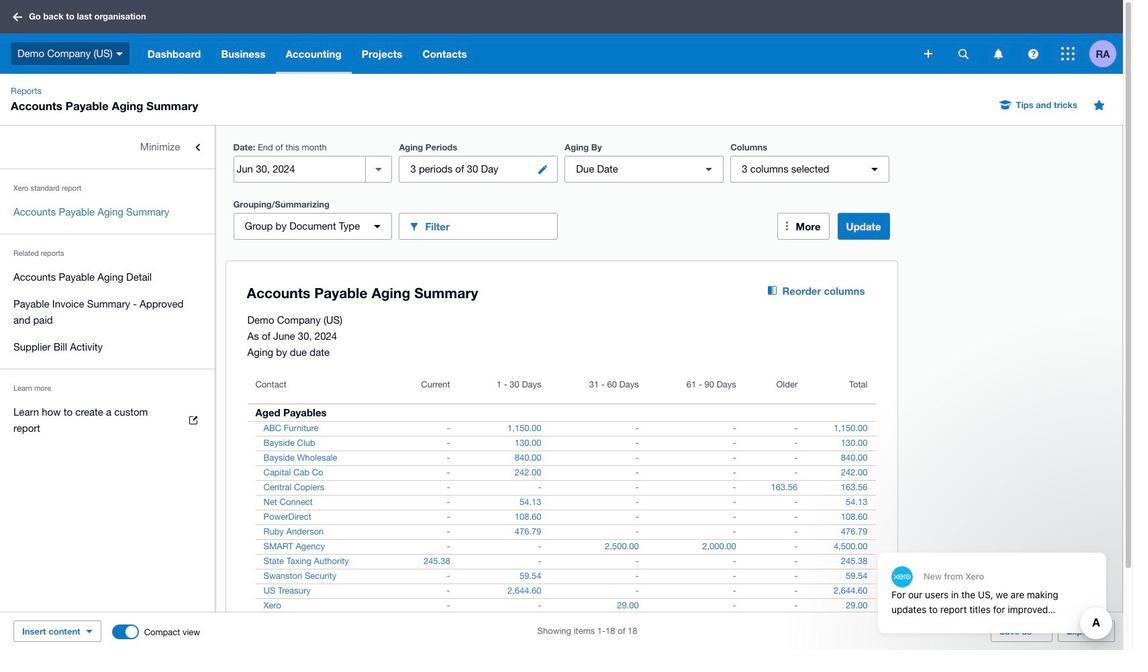 Task type: locate. For each thing, give the bounding box(es) containing it.
Report title field
[[244, 278, 737, 309]]

dialog
[[872, 520, 1114, 644]]

svg image
[[1029, 49, 1039, 59], [925, 50, 933, 58]]

svg image
[[13, 12, 22, 21], [1062, 47, 1076, 60], [959, 49, 969, 59], [995, 49, 1003, 59], [116, 52, 123, 56]]

banner
[[0, 0, 1124, 74]]

report output element
[[248, 371, 876, 650]]



Task type: describe. For each thing, give the bounding box(es) containing it.
0 horizontal spatial svg image
[[925, 50, 933, 58]]

1 horizontal spatial svg image
[[1029, 49, 1039, 59]]

remove from favorites image
[[1086, 91, 1113, 118]]

Select end date field
[[234, 157, 366, 182]]

list of convenience dates image
[[366, 156, 393, 183]]



Task type: vqa. For each thing, say whether or not it's contained in the screenshot.
right svg image
yes



